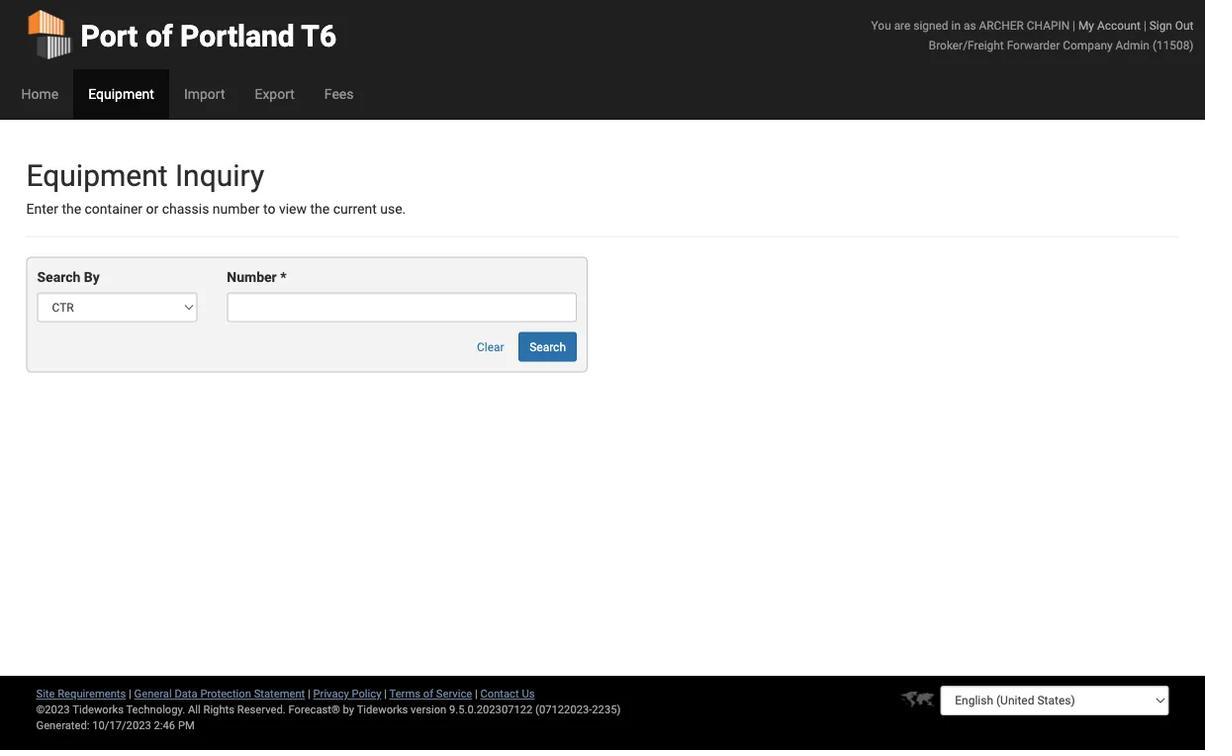 Task type: describe. For each thing, give the bounding box(es) containing it.
| up tideworks
[[384, 687, 387, 700]]

generated:
[[36, 719, 90, 732]]

2 the from the left
[[310, 201, 330, 217]]

reserved.
[[237, 703, 286, 716]]

site requirements link
[[36, 687, 126, 700]]

| left general
[[129, 687, 131, 700]]

policy
[[352, 687, 382, 700]]

number
[[213, 201, 260, 217]]

are
[[894, 18, 911, 32]]

2:46
[[154, 719, 175, 732]]

my account link
[[1079, 18, 1141, 32]]

use.
[[380, 201, 406, 217]]

Number * text field
[[227, 292, 577, 322]]

search for search by
[[37, 269, 80, 285]]

portland
[[180, 18, 295, 53]]

port
[[81, 18, 138, 53]]

import
[[184, 86, 225, 102]]

us
[[522, 687, 535, 700]]

view
[[279, 201, 307, 217]]

container
[[85, 201, 143, 217]]

number *
[[227, 269, 287, 285]]

search for search
[[530, 340, 566, 354]]

equipment inquiry enter the container or chassis number to view the current use.
[[26, 158, 406, 217]]

t6
[[301, 18, 337, 53]]

(11508)
[[1153, 38, 1194, 52]]

technology.
[[126, 703, 185, 716]]

chassis
[[162, 201, 209, 217]]

service
[[436, 687, 472, 700]]

port of portland t6
[[81, 18, 337, 53]]

site
[[36, 687, 55, 700]]

in
[[952, 18, 961, 32]]

number
[[227, 269, 277, 285]]

you
[[872, 18, 891, 32]]

admin
[[1116, 38, 1150, 52]]

my
[[1079, 18, 1095, 32]]

to
[[263, 201, 276, 217]]

forwarder
[[1007, 38, 1060, 52]]

archer
[[979, 18, 1024, 32]]

equipment for equipment
[[88, 86, 154, 102]]

1 the from the left
[[62, 201, 81, 217]]

broker/freight
[[929, 38, 1004, 52]]

tideworks
[[357, 703, 408, 716]]

equipment for equipment inquiry enter the container or chassis number to view the current use.
[[26, 158, 168, 193]]

as
[[964, 18, 976, 32]]

chapin
[[1027, 18, 1070, 32]]

fees
[[324, 86, 354, 102]]

by
[[343, 703, 354, 716]]

clear button
[[466, 332, 515, 362]]

search by
[[37, 269, 100, 285]]

of inside port of portland t6 link
[[145, 18, 173, 53]]

2235)
[[592, 703, 621, 716]]

statement
[[254, 687, 305, 700]]

*
[[280, 269, 287, 285]]



Task type: locate. For each thing, give the bounding box(es) containing it.
|
[[1073, 18, 1076, 32], [1144, 18, 1147, 32], [129, 687, 131, 700], [308, 687, 311, 700], [384, 687, 387, 700], [475, 687, 478, 700]]

clear
[[477, 340, 504, 354]]

1 horizontal spatial search
[[530, 340, 566, 354]]

1 vertical spatial of
[[423, 687, 434, 700]]

search right clear
[[530, 340, 566, 354]]

general data protection statement link
[[134, 687, 305, 700]]

of
[[145, 18, 173, 53], [423, 687, 434, 700]]

1 vertical spatial equipment
[[26, 158, 168, 193]]

version
[[411, 703, 447, 716]]

contact us link
[[481, 687, 535, 700]]

company
[[1063, 38, 1113, 52]]

fees button
[[310, 69, 369, 119]]

0 vertical spatial search
[[37, 269, 80, 285]]

or
[[146, 201, 159, 217]]

data
[[175, 687, 198, 700]]

forecast®
[[289, 703, 340, 716]]

home button
[[6, 69, 73, 119]]

| up forecast®
[[308, 687, 311, 700]]

equipment
[[88, 86, 154, 102], [26, 158, 168, 193]]

0 horizontal spatial of
[[145, 18, 173, 53]]

terms of service link
[[389, 687, 472, 700]]

| left sign
[[1144, 18, 1147, 32]]

1 horizontal spatial of
[[423, 687, 434, 700]]

9.5.0.202307122
[[449, 703, 533, 716]]

protection
[[200, 687, 251, 700]]

of up version at the bottom left of page
[[423, 687, 434, 700]]

current
[[333, 201, 377, 217]]

inquiry
[[175, 158, 264, 193]]

| up 9.5.0.202307122
[[475, 687, 478, 700]]

terms
[[389, 687, 421, 700]]

you are signed in as archer chapin | my account | sign out broker/freight forwarder company admin (11508)
[[872, 18, 1194, 52]]

equipment down port
[[88, 86, 154, 102]]

sign
[[1150, 18, 1173, 32]]

contact
[[481, 687, 519, 700]]

equipment button
[[73, 69, 169, 119]]

search inside button
[[530, 340, 566, 354]]

sign out link
[[1150, 18, 1194, 32]]

the
[[62, 201, 81, 217], [310, 201, 330, 217]]

search left by
[[37, 269, 80, 285]]

the right enter at the top
[[62, 201, 81, 217]]

all
[[188, 703, 201, 716]]

home
[[21, 86, 59, 102]]

by
[[84, 269, 100, 285]]

site requirements | general data protection statement | privacy policy | terms of service | contact us ©2023 tideworks technology. all rights reserved. forecast® by tideworks version 9.5.0.202307122 (07122023-2235) generated: 10/17/2023 2:46 pm
[[36, 687, 621, 732]]

privacy policy link
[[313, 687, 382, 700]]

1 vertical spatial search
[[530, 340, 566, 354]]

0 horizontal spatial the
[[62, 201, 81, 217]]

pm
[[178, 719, 195, 732]]

of inside site requirements | general data protection statement | privacy policy | terms of service | contact us ©2023 tideworks technology. all rights reserved. forecast® by tideworks version 9.5.0.202307122 (07122023-2235) generated: 10/17/2023 2:46 pm
[[423, 687, 434, 700]]

equipment inside equipment inquiry enter the container or chassis number to view the current use.
[[26, 158, 168, 193]]

of right port
[[145, 18, 173, 53]]

rights
[[203, 703, 235, 716]]

port of portland t6 link
[[26, 0, 337, 69]]

10/17/2023
[[92, 719, 151, 732]]

signed
[[914, 18, 949, 32]]

0 horizontal spatial search
[[37, 269, 80, 285]]

©2023 tideworks
[[36, 703, 124, 716]]

export button
[[240, 69, 310, 119]]

enter
[[26, 201, 58, 217]]

0 vertical spatial equipment
[[88, 86, 154, 102]]

| left my
[[1073, 18, 1076, 32]]

search
[[37, 269, 80, 285], [530, 340, 566, 354]]

out
[[1176, 18, 1194, 32]]

equipment inside popup button
[[88, 86, 154, 102]]

search button
[[519, 332, 577, 362]]

requirements
[[58, 687, 126, 700]]

export
[[255, 86, 295, 102]]

(07122023-
[[536, 703, 592, 716]]

0 vertical spatial of
[[145, 18, 173, 53]]

general
[[134, 687, 172, 700]]

the right view
[[310, 201, 330, 217]]

import button
[[169, 69, 240, 119]]

privacy
[[313, 687, 349, 700]]

account
[[1097, 18, 1141, 32]]

equipment up container
[[26, 158, 168, 193]]

1 horizontal spatial the
[[310, 201, 330, 217]]



Task type: vqa. For each thing, say whether or not it's contained in the screenshot.
Import dropdown button
yes



